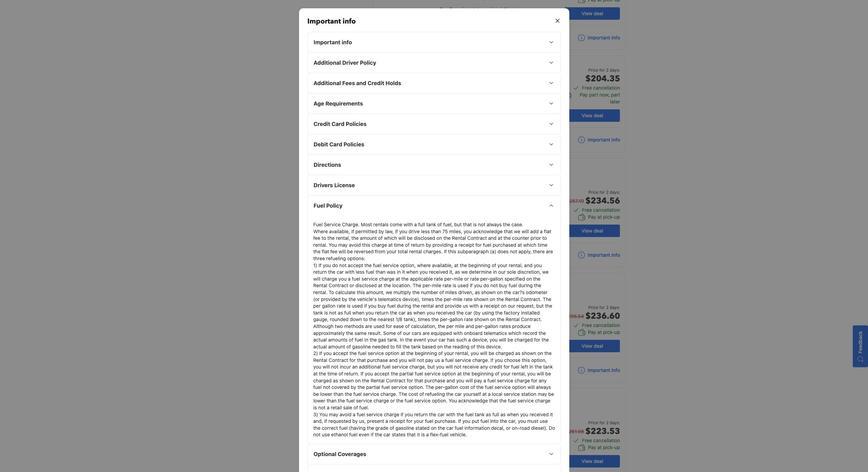 Task type: vqa. For each thing, say whether or not it's contained in the screenshot.
3rd Airport from the top of the page
yes



Task type: locate. For each thing, give the bounding box(es) containing it.
additional fees and credit holds
[[313, 80, 401, 86]]

1 horizontal spatial amount
[[360, 235, 377, 241]]

up down the $234.56 on the right top of the page
[[614, 214, 620, 220]]

2 inside price for 2 days: $261.98 $223.53
[[606, 421, 609, 426]]

0 vertical spatial always
[[487, 222, 502, 228]]

1 horizontal spatial disclosed
[[414, 235, 435, 241]]

2 bus from the top
[[455, 347, 462, 352]]

2 vertical spatial pay at pick-up
[[588, 445, 620, 451]]

4 important info button from the top
[[578, 367, 620, 374]]

charge
[[371, 242, 387, 248], [322, 276, 337, 282], [379, 276, 394, 282], [514, 378, 530, 384], [373, 398, 389, 404], [535, 398, 550, 404], [384, 412, 399, 418]]

1 horizontal spatial do
[[483, 283, 489, 289]]

1 bus from the top
[[455, 232, 462, 237]]

0 vertical spatial additional
[[313, 60, 341, 66]]

up for $223.53
[[614, 445, 620, 451]]

free cancellation for $204.35
[[582, 85, 620, 91]]

bus for $234.56
[[455, 232, 462, 237]]

san francisco international airport shuttle bus
[[440, 224, 519, 237], [440, 339, 519, 352]]

1 free cancellation from the top
[[582, 85, 620, 91]]

1 san francisco international airport from the top
[[440, 6, 519, 12]]

up down $223.53
[[614, 445, 620, 451]]

0 vertical spatial but
[[454, 222, 462, 228]]

to left fill
[[390, 344, 395, 350]]

0 vertical spatial are
[[546, 249, 553, 255]]

pay inside 'pay part now, part later'
[[580, 92, 588, 98]]

0 vertical spatial shuttle
[[440, 232, 454, 237]]

2 cancellation from the top
[[593, 207, 620, 213]]

partial
[[399, 371, 413, 377], [366, 385, 380, 391]]

device,
[[472, 337, 488, 343]]

similar
[[523, 295, 536, 300], [499, 410, 512, 415]]

1 horizontal spatial receipt
[[458, 242, 474, 248]]

0 vertical spatial times
[[422, 297, 434, 302]]

1 vertical spatial you
[[449, 398, 457, 404]]

2 deal from the top
[[594, 113, 603, 119]]

1 horizontal spatial it
[[417, 432, 420, 438]]

service
[[324, 222, 341, 228]]

1 vertical spatial acknowledge
[[458, 398, 488, 404]]

1 vertical spatial us
[[435, 358, 440, 364]]

bag
[[466, 318, 474, 324], [526, 318, 535, 324], [466, 433, 474, 439]]

of left miles
[[439, 290, 444, 296]]

1 vertical spatial disclosed
[[355, 283, 377, 289]]

may right station
[[538, 392, 547, 397]]

a left local
[[488, 392, 491, 397]]

1 shuttle from the top
[[440, 232, 454, 237]]

days: inside price for 2 days: $261.98 $223.53
[[610, 421, 620, 426]]

0 vertical spatial option
[[385, 351, 399, 357]]

1 horizontal spatial purchase
[[424, 378, 445, 384]]

if right the even
[[371, 432, 373, 438]]

0 vertical spatial actual
[[313, 337, 327, 343]]

1 vertical spatial flat
[[322, 249, 329, 255]]

rental down factory
[[506, 317, 520, 323]]

price
[[588, 68, 598, 73], [588, 190, 598, 195], [588, 305, 598, 311], [588, 421, 598, 426]]

3 francisco from the top
[[450, 224, 472, 230]]

3 product card group from the top
[[373, 158, 626, 268]]

1 vertical spatial may
[[538, 392, 547, 397]]

pick- for $236.60
[[603, 330, 614, 335]]

1 horizontal spatial during
[[518, 283, 533, 289]]

1 vertical spatial rental.
[[313, 290, 327, 296]]

1 horizontal spatial which
[[508, 330, 521, 336]]

ease
[[393, 324, 404, 330]]

return down 1) on the left bottom
[[313, 269, 327, 275]]

fuel.
[[359, 405, 369, 411]]

5 product card group from the top
[[373, 389, 626, 473]]

3 pick- from the top
[[603, 445, 614, 451]]

car down purchase.
[[446, 426, 453, 431]]

fuel up where
[[313, 222, 323, 228]]

san francisco international airport shuttle bus for $236.60
[[440, 339, 519, 352]]

3 up from the top
[[614, 445, 620, 451]]

5 view from the top
[[582, 459, 592, 465]]

3 deal from the top
[[594, 228, 603, 234]]

4 international from the top
[[473, 339, 502, 345]]

free cancellation up now,
[[582, 85, 620, 91]]

2 view from the top
[[582, 113, 592, 119]]

2 vertical spatial receipt
[[389, 419, 405, 425]]

record
[[523, 330, 537, 336]]

up for $234.56
[[614, 214, 620, 220]]

2 free from the top
[[582, 207, 592, 213]]

1 vertical spatial 5
[[448, 308, 451, 314]]

part up later
[[611, 92, 620, 98]]

0 vertical spatial receipt
[[458, 242, 474, 248]]

cancellation down the $234.56 on the right top of the page
[[593, 207, 620, 213]]

0 horizontal spatial full
[[344, 310, 351, 316]]

2 for $204.35
[[606, 68, 609, 73]]

free
[[582, 85, 592, 91], [582, 207, 592, 213], [582, 323, 592, 329], [582, 438, 592, 444]]

charged
[[514, 337, 533, 343], [495, 351, 514, 357], [313, 378, 331, 384]]

view for $257.10
[[582, 228, 592, 234]]

4 price from the top
[[588, 421, 598, 426]]

rates
[[499, 324, 511, 330]]

product card group containing $204.35
[[373, 56, 626, 152]]

similar up "car,"
[[499, 410, 512, 415]]

not right does
[[510, 249, 517, 255]]

2 inside price for 2 days: $295.54 $236.60
[[606, 305, 609, 311]]

1 vertical spatial are
[[365, 324, 372, 330]]

calculate
[[335, 290, 355, 296]]

san down equipped
[[440, 339, 448, 345]]

3 shuttle from the top
[[440, 462, 454, 468]]

2 san from the top
[[440, 108, 448, 114]]

additional inside dropdown button
[[313, 80, 341, 86]]

days: inside price for 2 days: $257.10 $234.56
[[610, 190, 620, 195]]

pay for $261.98
[[588, 445, 596, 451]]

unlimited up such on the right bottom of page
[[448, 328, 469, 333]]

bus right 75
[[455, 232, 462, 237]]

reading
[[452, 344, 469, 350]]

1 large from the top
[[452, 318, 464, 324]]

5 view deal button from the top
[[565, 456, 620, 468]]

we
[[514, 229, 520, 234], [461, 269, 468, 275], [542, 269, 549, 275], [386, 290, 392, 296]]

3 view deal from the top
[[582, 228, 603, 234]]

option, right "choose"
[[531, 358, 547, 364]]

or inside intermediate chevrolet cruze or similar
[[518, 295, 522, 300]]

pay down price for 2 days: $257.10 $234.56
[[588, 214, 596, 220]]

deal
[[594, 10, 603, 16], [594, 113, 603, 119], [594, 228, 603, 234], [594, 343, 603, 349], [594, 459, 603, 465]]

cost
[[459, 385, 469, 391], [408, 392, 418, 397]]

1 large bag for intermediate
[[448, 318, 474, 324]]

2 seats from the top
[[452, 308, 464, 314]]

1 up from the top
[[614, 214, 620, 220]]

intermediate
[[440, 293, 483, 302]]

price for $204.35
[[588, 68, 598, 73]]

price inside price for 2 days: $295.54 $236.60
[[588, 305, 598, 311]]

pay up charge,
[[425, 358, 433, 364]]

shuttle down 'has'
[[440, 347, 454, 352]]

1 pick- from the top
[[603, 214, 614, 220]]

5 view deal from the top
[[582, 459, 603, 465]]

station
[[521, 392, 536, 397]]

deal for $257.10
[[594, 228, 603, 234]]

us down based
[[435, 358, 440, 364]]

0 vertical spatial any
[[480, 364, 488, 370]]

1 vertical spatial option,
[[531, 358, 547, 364]]

supplied by rc - budget image
[[379, 250, 401, 261]]

and
[[356, 80, 366, 86], [488, 235, 496, 241], [524, 263, 532, 268], [435, 303, 443, 309], [466, 324, 474, 330], [389, 358, 397, 364], [446, 378, 455, 384]]

2 horizontal spatial which
[[523, 242, 536, 248]]

2 automatic from the top
[[509, 308, 532, 314]]

large for compact
[[452, 433, 464, 439]]

charge up from
[[371, 242, 387, 248]]

1 vertical spatial fuel
[[313, 222, 323, 228]]

2 inside the price for 2 days: $204.35
[[606, 68, 609, 73]]

1 days: from the top
[[610, 68, 620, 73]]

per- down the it,
[[444, 276, 454, 282]]

your up sole
[[497, 263, 507, 268]]

fuel
[[483, 242, 491, 248], [373, 263, 381, 268], [366, 269, 374, 275], [352, 276, 360, 282], [509, 283, 517, 289], [387, 303, 395, 309], [355, 337, 363, 343], [358, 351, 366, 357], [445, 358, 453, 364], [382, 364, 390, 370], [511, 364, 519, 370], [415, 371, 423, 377], [487, 378, 496, 384], [313, 385, 322, 391], [381, 385, 390, 391], [485, 385, 493, 391], [353, 392, 362, 397], [346, 398, 355, 404], [405, 398, 413, 404], [508, 398, 516, 404], [357, 412, 365, 418], [465, 412, 473, 418], [425, 419, 433, 425], [480, 419, 489, 425], [339, 426, 348, 431], [455, 426, 463, 431], [349, 432, 357, 438], [440, 432, 448, 438]]

by
[[378, 229, 384, 234], [426, 242, 431, 248], [342, 297, 347, 302], [351, 385, 356, 391], [352, 419, 358, 425]]

1 vertical spatial similar
[[499, 410, 512, 415]]

3 view from the top
[[582, 228, 592, 234]]

purchase
[[367, 358, 388, 364], [424, 378, 445, 384]]

but right charge,
[[427, 364, 435, 370]]

2 unlimited mileage from the top
[[448, 443, 488, 449]]

when up the tank),
[[413, 310, 425, 316]]

1 vertical spatial mileage
[[471, 443, 488, 449]]

0 vertical spatial refueling
[[326, 256, 346, 262]]

seats up fuel,
[[452, 193, 464, 199]]

similar inside intermediate chevrolet cruze or similar
[[523, 295, 536, 300]]

1 pay at pick-up from the top
[[588, 214, 620, 220]]

0 horizontal spatial credit
[[313, 121, 330, 127]]

2 free cancellation from the top
[[582, 207, 620, 213]]

multiply
[[393, 290, 411, 296]]

1 for compact
[[448, 433, 450, 439]]

beginning down based
[[415, 351, 437, 357]]

do
[[549, 426, 555, 431]]

1 vertical spatial but
[[536, 303, 544, 309]]

you
[[329, 242, 337, 248], [449, 398, 457, 404], [319, 412, 328, 418]]

shown up left
[[522, 351, 536, 357]]

do
[[332, 263, 338, 268], [483, 283, 489, 289]]

times
[[422, 297, 434, 302], [418, 317, 430, 323]]

this
[[362, 242, 370, 248], [448, 249, 456, 255], [357, 290, 365, 296], [476, 344, 485, 350], [522, 358, 530, 364]]

of down equipped
[[438, 351, 443, 357]]

policies down credit card policies
[[343, 141, 364, 148]]

of up states
[[390, 426, 394, 431]]

at up purchased
[[498, 235, 502, 241]]

2 large from the top
[[452, 433, 464, 439]]

rate up onboard
[[464, 317, 473, 323]]

2 5 from the top
[[448, 308, 451, 314]]

1 horizontal spatial always
[[536, 385, 551, 391]]

2 days: from the top
[[610, 190, 620, 195]]

to
[[329, 290, 334, 296]]

3 seats from the top
[[452, 424, 464, 429]]

policies inside credit card policies dropdown button
[[346, 121, 366, 127]]

1 price from the top
[[588, 68, 598, 73]]

shown down return.
[[339, 378, 354, 384]]

0 vertical spatial you
[[329, 242, 337, 248]]

1 horizontal spatial available,
[[432, 263, 453, 268]]

amount,
[[366, 290, 384, 296]]

credit inside dropdown button
[[313, 121, 330, 127]]

0 horizontal spatial do
[[332, 263, 338, 268]]

cancellation for $261.98
[[593, 438, 620, 444]]

than down covered
[[333, 392, 343, 397]]

2 important info button from the top
[[578, 137, 620, 143]]

view deal button for $261.98
[[565, 456, 620, 468]]

by up (having
[[352, 419, 358, 425]]

product card group containing $234.56
[[373, 158, 626, 268]]

of left fuel,
[[437, 222, 442, 228]]

free for $295.54
[[582, 323, 592, 329]]

1 1 large bag from the top
[[448, 318, 474, 324]]

received left the it,
[[429, 269, 448, 275]]

service
[[383, 263, 399, 268], [361, 276, 378, 282], [368, 351, 384, 357], [455, 358, 471, 364], [392, 364, 408, 370], [424, 371, 440, 377], [497, 378, 513, 384], [391, 385, 407, 391], [494, 385, 511, 391], [363, 392, 379, 397], [504, 392, 520, 397], [356, 398, 372, 404], [414, 398, 430, 404], [517, 398, 534, 404], [366, 412, 382, 418]]

0 vertical spatial rental
[[409, 249, 422, 255]]

similar inside compact ford fiesta or similar
[[499, 410, 512, 415]]

is down stated at the left of page
[[421, 432, 425, 438]]

0 horizontal spatial any
[[480, 364, 488, 370]]

where
[[417, 263, 431, 268]]

unlimited
[[448, 328, 469, 333], [448, 443, 469, 449]]

in right left
[[529, 364, 533, 370]]

1 small bag
[[509, 318, 535, 324]]

0 vertical spatial option.
[[408, 385, 424, 391]]

debit card policies button
[[308, 134, 561, 155]]

beginning down receive
[[471, 371, 494, 377]]

5 for $234.56
[[448, 193, 451, 199]]

cancellation up now,
[[593, 85, 620, 91]]

deal for $295.54
[[594, 343, 603, 349]]

1 airport from the top
[[503, 6, 519, 12]]

the
[[503, 222, 510, 228], [327, 235, 335, 241], [351, 235, 358, 241], [443, 235, 451, 241], [503, 235, 511, 241], [313, 249, 320, 255], [364, 263, 372, 268], [460, 263, 467, 268], [328, 269, 335, 275], [401, 276, 409, 282], [533, 276, 540, 282], [384, 283, 391, 289], [534, 283, 541, 289], [412, 290, 420, 296], [504, 290, 511, 296], [348, 297, 356, 302], [435, 297, 442, 302], [496, 297, 504, 302], [412, 303, 420, 309], [545, 303, 552, 309], [390, 310, 397, 316], [456, 310, 464, 316], [495, 310, 502, 316], [369, 317, 376, 323], [431, 317, 439, 323], [497, 317, 504, 323], [438, 324, 445, 330], [346, 330, 353, 336], [539, 330, 546, 336], [369, 337, 377, 343], [405, 337, 412, 343], [542, 337, 549, 343], [402, 344, 410, 350], [444, 344, 451, 350], [349, 351, 357, 357], [406, 351, 413, 357], [544, 351, 552, 357], [535, 364, 542, 370], [319, 371, 326, 377], [391, 371, 398, 377], [463, 371, 470, 377], [362, 378, 369, 384], [357, 385, 365, 391], [476, 385, 483, 391], [345, 392, 352, 397], [446, 392, 453, 397], [338, 398, 345, 404], [396, 398, 403, 404], [499, 398, 506, 404], [429, 412, 436, 418], [457, 412, 464, 418], [500, 419, 507, 425], [313, 426, 320, 431], [367, 426, 374, 431], [438, 426, 445, 431], [375, 432, 382, 438]]

4 cancellation from the top
[[593, 438, 620, 444]]

flat
[[544, 229, 551, 234], [322, 249, 329, 255]]

1 deal from the top
[[594, 10, 603, 16]]

product card group containing $223.53
[[373, 389, 626, 473]]

seats for $234.56
[[452, 193, 464, 199]]

rental
[[409, 249, 422, 255], [421, 303, 434, 309]]

0 horizontal spatial telematics
[[378, 297, 401, 302]]

time
[[394, 242, 404, 248], [538, 242, 547, 248], [327, 371, 337, 377]]

per
[[313, 303, 321, 309], [446, 324, 454, 330]]

0 horizontal spatial policy
[[326, 203, 342, 209]]

1 vertical spatial during
[[397, 303, 411, 309]]

2 rental. from the top
[[313, 290, 327, 296]]

you
[[399, 229, 407, 234], [464, 229, 472, 234], [323, 263, 331, 268], [534, 263, 542, 268], [419, 269, 428, 275], [338, 276, 346, 282], [474, 283, 482, 289], [368, 303, 376, 309], [366, 310, 374, 316], [427, 310, 435, 316], [489, 337, 498, 343], [323, 351, 331, 357], [471, 351, 479, 357], [399, 358, 407, 364], [495, 358, 503, 364], [313, 364, 321, 370], [436, 364, 444, 370], [365, 371, 373, 377], [527, 371, 535, 377], [456, 378, 464, 384], [405, 412, 413, 418], [520, 412, 528, 418], [462, 419, 470, 425], [518, 419, 526, 425]]

$234.56
[[585, 195, 620, 207]]

1 vertical spatial use
[[322, 432, 330, 438]]

correct
[[322, 426, 338, 431]]

for down "choose"
[[503, 364, 510, 370]]

4 free cancellation from the top
[[582, 438, 620, 444]]

1 automatic from the top
[[509, 193, 532, 199]]

2 up from the top
[[614, 330, 620, 335]]

sole
[[507, 269, 516, 275]]

or right cruze
[[518, 295, 522, 300]]

as up into
[[486, 412, 491, 418]]

$261.98
[[566, 429, 584, 435]]

1 vertical spatial telematics
[[484, 330, 507, 336]]

3 days: from the top
[[610, 305, 620, 311]]

price inside price for 2 days: $261.98 $223.53
[[588, 421, 598, 426]]

a up grade
[[385, 419, 388, 425]]

days:
[[610, 68, 620, 73], [610, 190, 620, 195], [610, 305, 620, 311], [610, 421, 620, 426]]

4 view deal button from the top
[[565, 340, 620, 353]]

tank),
[[404, 317, 416, 323]]

the
[[413, 283, 421, 289], [543, 297, 551, 302], [425, 385, 434, 391], [398, 392, 407, 397]]

4 view deal from the top
[[582, 343, 603, 349]]

free cancellation for $295.54
[[582, 323, 620, 329]]

2 additional from the top
[[313, 80, 341, 86]]

determine
[[469, 269, 492, 275]]

that
[[463, 222, 472, 228], [504, 229, 513, 234], [357, 358, 366, 364], [414, 378, 423, 384], [489, 398, 498, 404], [407, 432, 416, 438]]

info
[[343, 17, 356, 26], [612, 35, 620, 41], [342, 39, 352, 45], [612, 137, 620, 143], [612, 252, 620, 258], [612, 368, 620, 374]]

product card group containing $236.60
[[373, 273, 626, 383]]

charge down was
[[379, 276, 394, 282]]

rental down 2)
[[313, 358, 327, 364]]

1 2 from the top
[[606, 68, 609, 73]]

debit card policies
[[313, 141, 364, 148]]

free for $257.10
[[582, 207, 592, 213]]

0 horizontal spatial part
[[589, 92, 598, 98]]

1 down factory
[[509, 318, 511, 324]]

1 seats from the top
[[452, 193, 464, 199]]

pay for $257.10
[[588, 214, 596, 220]]

0 vertical spatial policies
[[346, 121, 366, 127]]

receipt up 'using'
[[484, 303, 500, 309]]

fuel,
[[443, 222, 453, 228]]

1 horizontal spatial you
[[329, 242, 337, 248]]

bag for intermediate
[[466, 318, 474, 324]]

1 horizontal spatial option
[[442, 371, 456, 377]]

2 san francisco international airport from the top
[[440, 108, 519, 114]]

mileage
[[471, 328, 488, 333], [471, 443, 488, 449]]

or down supplied by rc - avis 'image'
[[390, 398, 395, 404]]

policies
[[346, 121, 366, 127], [343, 141, 364, 148]]

1 down 4
[[448, 433, 450, 439]]

tank left fuel,
[[426, 222, 436, 228]]

card
[[331, 121, 344, 127], [329, 141, 342, 148]]

1 rental. from the top
[[313, 242, 327, 248]]

policy inside dropdown button
[[326, 203, 342, 209]]

at
[[598, 214, 602, 220], [498, 235, 502, 241], [388, 242, 393, 248], [518, 242, 522, 248], [454, 263, 458, 268], [396, 276, 400, 282], [378, 283, 382, 289], [598, 330, 602, 335], [401, 351, 405, 357], [313, 371, 317, 377], [457, 371, 462, 377], [482, 392, 487, 397], [598, 445, 602, 451]]

rentals
[[373, 222, 388, 228]]

additional inside dropdown button
[[313, 60, 341, 66]]

price inside the price for 2 days: $204.35
[[588, 68, 598, 73]]

0 vertical spatial purchase
[[367, 358, 388, 364]]

2 view deal from the top
[[582, 113, 603, 119]]

large for intermediate
[[452, 318, 464, 324]]

0 vertical spatial similar
[[523, 295, 536, 300]]

2 actual from the top
[[313, 344, 327, 350]]

1 vertical spatial 5 seats
[[448, 308, 464, 314]]

0 vertical spatial 1 large bag
[[448, 318, 474, 324]]

2 product card group from the top
[[373, 56, 626, 152]]

two
[[335, 324, 343, 330]]

pay at pick-up for $236.60
[[588, 330, 620, 335]]

at down the $234.56 on the right top of the page
[[598, 214, 602, 220]]

3 pay at pick-up from the top
[[588, 445, 620, 451]]

us down intermediate
[[463, 303, 468, 309]]

price for $257.10
[[588, 190, 598, 195]]

2 inside price for 2 days: $257.10 $234.56
[[606, 190, 609, 195]]

1 san from the top
[[440, 6, 448, 12]]

option. up compact
[[432, 398, 447, 404]]

4 view from the top
[[582, 343, 592, 349]]

days: for $257.10
[[610, 190, 620, 195]]

card inside dropdown button
[[331, 121, 344, 127]]

days: inside price for 2 days: $295.54 $236.60
[[610, 305, 620, 311]]

3 price from the top
[[588, 305, 598, 311]]

1 view deal button from the top
[[565, 7, 620, 20]]

with up (by
[[469, 303, 479, 309]]

additional left fees
[[313, 80, 341, 86]]

5 up fuel,
[[448, 193, 451, 199]]

2 vertical spatial it
[[417, 432, 420, 438]]

0 vertical spatial amount
[[360, 235, 377, 241]]

which down produce
[[508, 330, 521, 336]]

option
[[385, 351, 399, 357], [442, 371, 456, 377], [512, 385, 526, 391]]

1 vertical spatial do
[[483, 283, 489, 289]]

0 horizontal spatial pay
[[425, 358, 433, 364]]

use down correct
[[322, 432, 330, 438]]

any
[[480, 364, 488, 370], [539, 378, 547, 384]]

car up purchase.
[[437, 412, 445, 418]]

for inside the price for 2 days: $204.35
[[600, 68, 605, 73]]

0 horizontal spatial less
[[356, 269, 364, 275]]

2 horizontal spatial are
[[546, 249, 553, 255]]

gallon down provide
[[449, 317, 463, 323]]

view for $295.54
[[582, 343, 592, 349]]

2 5 seats from the top
[[448, 308, 464, 314]]

policy inside dropdown button
[[360, 60, 376, 66]]

may up options:
[[338, 242, 347, 248]]

full up drive
[[418, 222, 425, 228]]

view deal for $295.54
[[582, 343, 603, 349]]

deal for $261.98
[[594, 459, 603, 465]]

0 horizontal spatial per
[[313, 303, 321, 309]]

for inside price for 2 days: $261.98 $223.53
[[600, 421, 605, 426]]

2 view deal button from the top
[[565, 110, 620, 122]]

requirements
[[325, 101, 363, 107]]

fee
[[313, 235, 320, 241], [330, 249, 337, 255]]

2 airport from the top
[[503, 108, 519, 114]]

charge.
[[342, 222, 359, 228]]

your down credit at the bottom of the page
[[501, 371, 511, 377]]

1 vertical spatial charged
[[495, 351, 514, 357]]

seats for $236.60
[[452, 308, 464, 314]]

card inside dropdown button
[[329, 141, 342, 148]]

card for credit
[[331, 121, 344, 127]]

unlimited down vehicle.
[[448, 443, 469, 449]]

0 vertical spatial disclosed
[[414, 235, 435, 241]]

additional for additional fees and credit holds
[[313, 80, 341, 86]]

1 vertical spatial lower
[[313, 398, 325, 404]]

for inside price for 2 days: $295.54 $236.60
[[600, 305, 605, 311]]

pay for $295.54
[[588, 330, 596, 335]]

1 product card group from the top
[[373, 0, 626, 50]]

later
[[610, 99, 620, 105]]

amount
[[360, 235, 377, 241], [328, 344, 345, 350]]

a left flex-
[[426, 432, 429, 438]]

0 horizontal spatial similar
[[499, 410, 512, 415]]

the down charge,
[[425, 385, 434, 391]]

3 2 from the top
[[606, 305, 609, 311]]

a up (having
[[353, 412, 355, 418]]

product card group
[[373, 0, 626, 50], [373, 56, 626, 152], [373, 158, 626, 268], [373, 273, 626, 383], [373, 389, 626, 473]]

rounded
[[330, 317, 348, 323]]

policies for credit card policies
[[346, 121, 366, 127]]

1 vertical spatial buy
[[378, 303, 386, 309]]

beginning
[[468, 263, 490, 268], [415, 351, 437, 357], [471, 371, 494, 377]]

purchase.
[[435, 419, 457, 425]]

1 vertical spatial actual
[[313, 344, 327, 350]]

2 vertical spatial up
[[614, 445, 620, 451]]

not up rounded
[[329, 310, 336, 316]]

0 vertical spatial 5 seats
[[448, 193, 464, 199]]

important info
[[307, 17, 356, 26], [588, 35, 620, 41], [313, 39, 352, 45], [588, 137, 620, 143], [588, 252, 620, 258], [588, 368, 620, 374]]

our left sole
[[498, 269, 506, 275]]

1 vertical spatial avoid
[[339, 412, 351, 418]]

0 horizontal spatial it
[[402, 269, 405, 275]]

0 vertical spatial our
[[498, 269, 506, 275]]

info for 3rd important info button from the top
[[612, 252, 620, 258]]

1 free from the top
[[582, 85, 592, 91]]

2 for $295.54
[[606, 305, 609, 311]]

of down charge,
[[419, 392, 424, 397]]

view deal button for $204.35
[[565, 110, 620, 122]]

sale
[[343, 405, 352, 411]]

free for $261.98
[[582, 438, 592, 444]]

fuel inside fuel service charge. most rentals come with a full tank of fuel, but that is not always the case. where available, if permitted by law, if you drive less than 75 miles, you acknowledge that we will add a flat fee to the rental, the amount of which will be disclosed on the rental contract and at the counter prior to rental. you may avoid this charge at time of return by providing a receipt for fuel purchased at which time the flat fee will be reversed from your total rental charges. if this subparagraph (a) does not apply, there are three refueling options: 1) if you do not accept the fuel service option, where available, at the beginning of your rental, and you return the car with less fuel than was in it when you received it, as we determine in our sole discretion, we will charge you a fuel service charge at the applicable rate per-mile or rate per-gallon specified on the rental contract or disclosed at the location. the per-mile rate is used if you do not buy fuel during the rental. to calculate this amount, we multiply the number of miles driven, as shown on the car?s odometer (or provided by the vehicle's telematics device), times the per-mile rate shown on the rental contract. the per gallon rate is used if you buy fuel during the rental and provide us with a receipt on our request, but the tank is not as full when you return the car as when you received the car (by using the factory installed gauge, rounded down to the nearest 1/8 tank), times the per-gallon rate shown on the rental contract. although two methods are used for ease of calculation, the per mile and per-gallon rates produce approximately the same result. some of our cars are equipped with onboard telematics which record the actual amounts of fuel in the gas tank. in the event your car has such a device, you will be charged for the actual amount of gasoline needed to fill the tank based on the reading of this device. 2) if you accept the fuel service option at the beginning of your rental, you will be charged as shown on the rental contract for that purchase and you will not pay us a fuel service charge. if you choose this option, you will not incur an additional fuel service charge, but you will not receive any credit for fuel left in the tank at the time of return.  if you accept the partial fuel service option at the beginning of your rental, you will be charged as shown on the rental contract for that purchase and you will pay a fuel service charge for any fuel not covered by the partial fuel service option. the per-gallon cost of the fuel service option will always be lower than the fuel service charge. the cost of refueling the car yourself at a local service station may be lower than the fuel service charge or the fuel service option. you acknowledge that the fuel service charge is not a retail sale of fuel. 3) you may avoid a fuel service charge if you return the car with the fuel tank as full as when you received it and, if requested by us, present a receipt for your fuel purchase. if you put fuel into the car, you must use the correct fuel (having the grade of gasoline stated on the car fuel information decal, or on-road diesel). do not use ethanol fuel even if the car states that it is a flex-fuel vehicle.
[[313, 222, 323, 228]]

of
[[437, 222, 442, 228], [378, 235, 383, 241], [405, 242, 409, 248], [492, 263, 496, 268], [439, 290, 444, 296], [405, 324, 410, 330], [397, 330, 402, 336], [349, 337, 353, 343], [346, 344, 351, 350], [471, 344, 475, 350], [438, 351, 443, 357], [338, 371, 343, 377], [495, 371, 499, 377], [470, 385, 475, 391], [419, 392, 424, 397], [353, 405, 358, 411], [390, 426, 394, 431]]

per down (or
[[313, 303, 321, 309]]

received up must
[[529, 412, 549, 418]]

or inside compact ford fiesta or similar
[[494, 410, 498, 415]]

seats
[[452, 193, 464, 199], [452, 308, 464, 314], [452, 424, 464, 429]]

based
[[422, 344, 436, 350]]

actual
[[313, 337, 327, 343], [313, 344, 327, 350]]

fuel for fuel service charge. most rentals come with a full tank of fuel, but that is not always the case. where available, if permitted by law, if you drive less than 75 miles, you acknowledge that we will add a flat fee to the rental, the amount of which will be disclosed on the rental contract and at the counter prior to rental. you may avoid this charge at time of return by providing a receipt for fuel purchased at which time the flat fee will be reversed from your total rental charges. if this subparagraph (a) does not apply, there are three refueling options: 1) if you do not accept the fuel service option, where available, at the beginning of your rental, and you return the car with less fuel than was in it when you received it, as we determine in our sole discretion, we will charge you a fuel service charge at the applicable rate per-mile or rate per-gallon specified on the rental contract or disclosed at the location. the per-mile rate is used if you do not buy fuel during the rental. to calculate this amount, we multiply the number of miles driven, as shown on the car?s odometer (or provided by the vehicle's telematics device), times the per-mile rate shown on the rental contract. the per gallon rate is used if you buy fuel during the rental and provide us with a receipt on our request, but the tank is not as full when you return the car as when you received the car (by using the factory installed gauge, rounded down to the nearest 1/8 tank), times the per-gallon rate shown on the rental contract. although two methods are used for ease of calculation, the per mile and per-gallon rates produce approximately the same result. some of our cars are equipped with onboard telematics which record the actual amounts of fuel in the gas tank. in the event your car has such a device, you will be charged for the actual amount of gasoline needed to fill the tank based on the reading of this device. 2) if you accept the fuel service option at the beginning of your rental, you will be charged as shown on the rental contract for that purchase and you will not pay us a fuel service charge. if you choose this option, you will not incur an additional fuel service charge, but you will not receive any credit for fuel left in the tank at the time of return.  if you accept the partial fuel service option at the beginning of your rental, you will be charged as shown on the rental contract for that purchase and you will pay a fuel service charge for any fuel not covered by the partial fuel service option. the per-gallon cost of the fuel service option will always be lower than the fuel service charge. the cost of refueling the car yourself at a local service station may be lower than the fuel service charge or the fuel service option. you acknowledge that the fuel service charge is not a retail sale of fuel. 3) you may avoid a fuel service charge if you return the car with the fuel tank as full as when you received it and, if requested by us, present a receipt for your fuel purchase. if you put fuel into the car, you must use the correct fuel (having the grade of gasoline stated on the car fuel information decal, or on-road diesel). do not use ethanol fuel even if the car states that it is a flex-fuel vehicle.
[[313, 222, 323, 228]]

3 automatic from the top
[[509, 424, 532, 429]]

price up $223.53
[[588, 421, 598, 426]]

additional driver policy button
[[308, 53, 561, 73]]

fuel service charge. most rentals come with a full tank of fuel, but that is not always the case. where available, if permitted by law, if you drive less than 75 miles, you acknowledge that we will add a flat fee to the rental, the amount of which will be disclosed on the rental contract and at the counter prior to rental. you may avoid this charge at time of return by providing a receipt for fuel purchased at which time the flat fee will be reversed from your total rental charges. if this subparagraph (a) does not apply, there are three refueling options: 1) if you do not accept the fuel service option, where available, at the beginning of your rental, and you return the car with less fuel than was in it when you received it, as we determine in our sole discretion, we will charge you a fuel service charge at the applicable rate per-mile or rate per-gallon specified on the rental contract or disclosed at the location. the per-mile rate is used if you do not buy fuel during the rental. to calculate this amount, we multiply the number of miles driven, as shown on the car?s odometer (or provided by the vehicle's telematics device), times the per-mile rate shown on the rental contract. the per gallon rate is used if you buy fuel during the rental and provide us with a receipt on our request, but the tank is not as full when you return the car as when you received the car (by using the factory installed gauge, rounded down to the nearest 1/8 tank), times the per-gallon rate shown on the rental contract. although two methods are used for ease of calculation, the per mile and per-gallon rates produce approximately the same result. some of our cars are equipped with onboard telematics which record the actual amounts of fuel in the gas tank. in the event your car has such a device, you will be charged for the actual amount of gasoline needed to fill the tank based on the reading of this device. 2) if you accept the fuel service option at the beginning of your rental, you will be charged as shown on the rental contract for that purchase and you will not pay us a fuel service charge. if you choose this option, you will not incur an additional fuel service charge, but you will not receive any credit for fuel left in the tank at the time of return.  if you accept the partial fuel service option at the beginning of your rental, you will be charged as shown on the rental contract for that purchase and you will pay a fuel service charge for any fuel not covered by the partial fuel service option. the per-gallon cost of the fuel service option will always be lower than the fuel service charge. the cost of refueling the car yourself at a local service station may be lower than the fuel service charge or the fuel service option. you acknowledge that the fuel service charge is not a retail sale of fuel. 3) you may avoid a fuel service charge if you return the car with the fuel tank as full as when you received it and, if requested by us, present a receipt for your fuel purchase. if you put fuel into the car, you must use the correct fuel (having the grade of gasoline stated on the car fuel information decal, or on-road diesel). do not use ethanol fuel even if the car states that it is a flex-fuel vehicle.
[[313, 222, 555, 438]]

0 vertical spatial charged
[[514, 337, 533, 343]]

if up credit at the bottom of the page
[[490, 358, 493, 364]]

2 international from the top
[[473, 108, 502, 114]]

1 vertical spatial pay at pick-up
[[588, 330, 620, 335]]

3 free cancellation from the top
[[582, 323, 620, 329]]

4 days: from the top
[[610, 421, 620, 426]]

return up nearest
[[375, 310, 389, 316]]

fuel inside dropdown button
[[313, 203, 325, 209]]

free for $204.35
[[582, 85, 592, 91]]

pick- down '$236.60'
[[603, 330, 614, 335]]

4 deal from the top
[[594, 343, 603, 349]]

0 horizontal spatial which
[[384, 235, 397, 241]]

info for third important info button from the bottom
[[612, 137, 620, 143]]

0 vertical spatial full
[[418, 222, 425, 228]]

1 view from the top
[[582, 10, 592, 16]]

2 mileage from the top
[[471, 443, 488, 449]]

similar for compact
[[499, 410, 512, 415]]

policies inside debit card policies dropdown button
[[343, 141, 364, 148]]

3 international from the top
[[473, 224, 502, 230]]

francisco
[[450, 6, 472, 12], [450, 108, 472, 114], [450, 224, 472, 230], [450, 339, 472, 345]]

1 vertical spatial large
[[452, 433, 464, 439]]

price inside price for 2 days: $257.10 $234.56
[[588, 190, 598, 195]]

days: inside the price for 2 days: $204.35
[[610, 68, 620, 73]]

0 vertical spatial san francisco international airport shuttle bus
[[440, 224, 519, 237]]

available,
[[329, 229, 350, 234], [432, 263, 453, 268]]

2 san francisco international airport shuttle bus from the top
[[440, 339, 519, 352]]

to right down
[[363, 317, 368, 323]]

request,
[[516, 303, 535, 309]]

1 cancellation from the top
[[593, 85, 620, 91]]

0 vertical spatial credit
[[367, 80, 384, 86]]

4 free from the top
[[582, 438, 592, 444]]

2 2 from the top
[[606, 190, 609, 195]]

0 horizontal spatial available,
[[329, 229, 350, 234]]

1 san francisco international airport button from the top
[[440, 6, 519, 12]]

not up 'and,'
[[318, 405, 325, 411]]

0 horizontal spatial fee
[[313, 235, 320, 241]]

at down counter
[[518, 242, 522, 248]]



Task type: describe. For each thing, give the bounding box(es) containing it.
with up purchase.
[[446, 412, 455, 418]]

requested
[[328, 419, 351, 425]]

we down case. on the right top
[[514, 229, 520, 234]]

number
[[421, 290, 438, 296]]

2 vertical spatial are
[[422, 330, 430, 336]]

for up some
[[386, 324, 392, 330]]

rate down the determine
[[470, 276, 479, 282]]

with up drive
[[403, 222, 413, 228]]

provided
[[321, 297, 340, 302]]

permitted
[[355, 229, 377, 234]]

pick- for $234.56
[[603, 214, 614, 220]]

that right states
[[407, 432, 416, 438]]

view deal for $261.98
[[582, 459, 603, 465]]

price for $295.54
[[588, 305, 598, 311]]

driven,
[[458, 290, 473, 296]]

2 vertical spatial our
[[403, 330, 410, 336]]

contract up calculate
[[328, 283, 348, 289]]

1 horizontal spatial charged
[[495, 351, 514, 357]]

0 horizontal spatial are
[[365, 324, 372, 330]]

1 francisco from the top
[[450, 6, 472, 12]]

feedback
[[857, 332, 863, 354]]

at down '$236.60'
[[598, 330, 602, 335]]

policies for debit card policies
[[343, 141, 364, 148]]

your down 'has'
[[444, 351, 454, 357]]

1 part from the left
[[589, 92, 598, 98]]

this up reversed
[[362, 242, 370, 248]]

additional driver policy
[[313, 60, 376, 66]]

not left receive
[[454, 364, 461, 370]]

optional coverages button
[[308, 445, 561, 465]]

0 vertical spatial beginning
[[468, 263, 490, 268]]

if down compact
[[458, 419, 461, 425]]

directions button
[[308, 155, 561, 175]]

days: for $204.35
[[610, 68, 620, 73]]

down
[[350, 317, 362, 323]]

total
[[398, 249, 408, 255]]

0 vertical spatial during
[[518, 283, 533, 289]]

san francisco international airport shuttle bus for $234.56
[[440, 224, 519, 237]]

shuttle for $234.56
[[440, 232, 454, 237]]

not left incur
[[331, 364, 338, 370]]

fuel policy button
[[308, 196, 561, 216]]

if right 1) on the left bottom
[[318, 263, 321, 268]]

that down charge,
[[414, 378, 423, 384]]

1 important info button from the top
[[578, 34, 620, 41]]

event
[[414, 337, 426, 343]]

fuel policy
[[313, 203, 342, 209]]

(by
[[473, 310, 481, 316]]

pay at pick-up for $234.56
[[588, 214, 620, 220]]

additional for additional driver policy
[[313, 60, 341, 66]]

stated
[[415, 426, 429, 431]]

1 actual from the top
[[313, 337, 327, 343]]

car up calculate
[[337, 269, 344, 275]]

if up states
[[400, 412, 403, 418]]

of down device, on the bottom
[[471, 344, 475, 350]]

your up based
[[427, 337, 437, 343]]

(a)
[[490, 249, 496, 255]]

2 san francisco international airport button from the top
[[440, 108, 519, 114]]

up for $236.60
[[614, 330, 620, 335]]

this down device, on the bottom
[[476, 344, 485, 350]]

4 san from the top
[[440, 339, 448, 345]]

charge down station
[[535, 398, 550, 404]]

2 vertical spatial option
[[512, 385, 526, 391]]

present
[[367, 419, 384, 425]]

4 san francisco international airport button from the top
[[440, 339, 519, 345]]

gas
[[378, 337, 386, 343]]

if right 'and,'
[[324, 419, 327, 425]]

of right amounts
[[349, 337, 353, 343]]

0 horizontal spatial time
[[327, 371, 337, 377]]

(having
[[349, 426, 365, 431]]

for up station
[[531, 378, 537, 384]]

car down equipped
[[438, 337, 446, 343]]

3 san from the top
[[440, 224, 448, 230]]

2 francisco from the top
[[450, 108, 472, 114]]

75
[[442, 229, 448, 234]]

drivers
[[313, 182, 333, 189]]

1 vertical spatial rental
[[421, 303, 434, 309]]

intermediate chevrolet cruze or similar
[[440, 293, 536, 302]]

rate down driven, at bottom right
[[464, 297, 472, 302]]

put
[[472, 419, 479, 425]]

does
[[497, 249, 508, 255]]

1 vertical spatial receipt
[[484, 303, 500, 309]]

states
[[392, 432, 405, 438]]

2 horizontal spatial it
[[550, 412, 553, 418]]

view deal button for $257.10
[[565, 225, 620, 237]]

0 vertical spatial it
[[402, 269, 405, 275]]

rental down additional
[[370, 378, 385, 384]]

0 horizontal spatial option.
[[408, 385, 424, 391]]

0 horizontal spatial used
[[352, 303, 363, 309]]

in right the determine
[[493, 269, 497, 275]]

rental, up sole
[[509, 263, 523, 268]]

for down record
[[534, 337, 540, 343]]

0 vertical spatial may
[[338, 242, 347, 248]]

that up "an"
[[357, 358, 366, 364]]

0 horizontal spatial charge.
[[380, 392, 397, 397]]

1 vertical spatial full
[[344, 310, 351, 316]]

for inside price for 2 days: $257.10 $234.56
[[600, 190, 605, 195]]

cancellation for $204.35
[[593, 85, 620, 91]]

important inside dropdown button
[[313, 39, 340, 45]]

rental, down reading
[[455, 351, 469, 357]]

flex-
[[430, 432, 440, 438]]

automatic for $236.60
[[509, 308, 532, 314]]

when up "car,"
[[507, 412, 519, 418]]

gallon down provided
[[322, 303, 335, 309]]

0 vertical spatial contract.
[[520, 297, 541, 302]]

a up drive
[[414, 222, 417, 228]]

coverages
[[338, 452, 366, 458]]

choose
[[504, 358, 520, 364]]

0 horizontal spatial option,
[[400, 263, 416, 268]]

0 vertical spatial us
[[463, 303, 468, 309]]

0 vertical spatial acknowledge
[[473, 229, 502, 234]]

fuel for fuel policy
[[313, 203, 325, 209]]

3 san francisco international airport button from the top
[[440, 224, 519, 230]]

1 vertical spatial amount
[[328, 344, 345, 350]]

contract up incur
[[328, 358, 348, 364]]

1 vertical spatial our
[[508, 303, 515, 309]]

in right was
[[397, 269, 401, 275]]

fees
[[342, 80, 355, 86]]

2 for $257.10
[[606, 190, 609, 195]]

0 vertical spatial lower
[[320, 392, 332, 397]]

at down subparagraph
[[454, 263, 458, 268]]

optional
[[313, 452, 336, 458]]

odometer
[[526, 290, 547, 296]]

0 horizontal spatial cost
[[408, 392, 418, 397]]

info for first important info button from the top of the page
[[612, 35, 620, 41]]

local
[[492, 392, 502, 397]]

pay part now, part later
[[580, 92, 620, 105]]

into
[[490, 419, 498, 425]]

1 vertical spatial always
[[536, 385, 551, 391]]

license
[[334, 182, 355, 189]]

rental, down left
[[512, 371, 526, 377]]

1 vertical spatial contract.
[[521, 317, 542, 323]]

as up rounded
[[338, 310, 343, 316]]

a down onboard
[[468, 337, 471, 343]]

return.
[[344, 371, 359, 377]]

and up discretion,
[[524, 263, 532, 268]]

mile up number
[[432, 283, 441, 289]]

1 horizontal spatial time
[[394, 242, 404, 248]]

pay at pick-up for $223.53
[[588, 445, 620, 451]]

1 vertical spatial beginning
[[415, 351, 437, 357]]

3 important info button from the top
[[578, 252, 620, 259]]

that down case. on the right top
[[504, 229, 513, 234]]

1 vertical spatial which
[[523, 242, 536, 248]]

2)
[[313, 351, 318, 357]]

at down 2)
[[313, 371, 317, 377]]

4 francisco from the top
[[450, 339, 472, 345]]

card for debit
[[329, 141, 342, 148]]

prior
[[530, 235, 541, 241]]

0 vertical spatial available,
[[329, 229, 350, 234]]

rental down car?s
[[505, 297, 519, 302]]

produce
[[512, 324, 531, 330]]

price for 2 days: $204.35
[[585, 68, 620, 85]]

free cancellation for $261.98
[[582, 438, 620, 444]]

2 vertical spatial accept
[[374, 371, 389, 377]]

compact
[[440, 408, 470, 417]]

2 part from the left
[[611, 92, 620, 98]]

0 horizontal spatial flat
[[322, 249, 329, 255]]

free cancellation for $257.10
[[582, 207, 620, 213]]

approximately
[[313, 330, 345, 336]]

1 vertical spatial accept
[[333, 351, 348, 357]]

2 horizontal spatial full
[[492, 412, 499, 418]]

holds
[[385, 80, 401, 86]]

important info inside dropdown button
[[313, 39, 352, 45]]

2 vertical spatial may
[[329, 412, 338, 418]]

3 airport from the top
[[503, 224, 519, 230]]

days: for $261.98
[[610, 421, 620, 426]]

and left provide
[[435, 303, 443, 309]]

car?s
[[512, 290, 525, 296]]

shuttle for $236.60
[[440, 347, 454, 352]]

when up the applicable
[[406, 269, 418, 275]]

as up the tank),
[[407, 310, 412, 316]]

a up calculate
[[348, 276, 350, 282]]

pick- for $223.53
[[603, 445, 614, 451]]

additional fees and credit holds button
[[308, 73, 561, 93]]

chevrolet
[[485, 295, 504, 300]]

applicable
[[410, 276, 433, 282]]

than left 75
[[431, 229, 441, 234]]

5 seats for $234.56
[[448, 193, 464, 199]]

similar for intermediate
[[523, 295, 536, 300]]

2 unlimited from the top
[[448, 443, 469, 449]]

1 vertical spatial option.
[[432, 398, 447, 404]]

1 vertical spatial option
[[442, 371, 456, 377]]

$257.10
[[567, 198, 584, 204]]

pay for $204.35
[[580, 92, 588, 98]]

or left on-
[[506, 426, 510, 431]]

for down charge,
[[407, 378, 413, 384]]

of down credit at the bottom of the page
[[495, 371, 499, 377]]

$295.54
[[565, 314, 584, 320]]

a left retail
[[327, 405, 329, 411]]

2 vertical spatial you
[[319, 412, 328, 418]]

in
[[400, 337, 404, 343]]

has
[[447, 337, 455, 343]]

and up (a)
[[488, 235, 496, 241]]

1 view deal from the top
[[582, 10, 603, 16]]

not up calculate
[[339, 263, 346, 268]]

cancellation for $295.54
[[593, 323, 620, 329]]

1 mileage from the top
[[471, 328, 488, 333]]

1 unlimited from the top
[[448, 328, 469, 333]]

if down charge.
[[351, 229, 354, 234]]

4
[[448, 424, 451, 429]]

optional coverages
[[313, 452, 366, 458]]

view deal button for $295.54
[[565, 340, 620, 353]]

miles
[[445, 290, 457, 296]]

3 bus from the top
[[455, 462, 462, 468]]

1 horizontal spatial less
[[421, 229, 430, 234]]

supplied by rc - avis image
[[379, 366, 401, 376]]

such
[[456, 337, 467, 343]]

shuttle bus
[[440, 462, 462, 468]]

1 horizontal spatial use
[[540, 419, 548, 425]]

5 seats for $236.60
[[448, 308, 464, 314]]

1 vertical spatial per
[[446, 324, 454, 330]]

three
[[313, 256, 325, 262]]

if down providing
[[444, 249, 447, 255]]

and up onboard
[[466, 324, 474, 330]]

add
[[530, 229, 539, 234]]

and inside dropdown button
[[356, 80, 366, 86]]

1 unlimited mileage from the top
[[448, 328, 488, 333]]

0 vertical spatial avoid
[[349, 242, 361, 248]]

0 vertical spatial pay
[[425, 358, 433, 364]]

price for 2 days: $261.98 $223.53
[[566, 421, 620, 438]]

your up stated at the left of page
[[414, 419, 424, 425]]

0 vertical spatial per
[[313, 303, 321, 309]]

1 vertical spatial times
[[418, 317, 430, 323]]

if right return.
[[360, 371, 363, 377]]

0 vertical spatial partial
[[399, 371, 413, 377]]

1 vertical spatial received
[[436, 310, 455, 316]]

a up (by
[[480, 303, 483, 309]]

1 vertical spatial available,
[[432, 263, 453, 268]]

price for 2 days: $295.54 $236.60
[[565, 305, 620, 322]]

2 vertical spatial which
[[508, 330, 521, 336]]

age requirements button
[[308, 94, 561, 114]]

receive
[[463, 364, 479, 370]]

vehicle's
[[357, 297, 377, 302]]

1 horizontal spatial any
[[539, 378, 547, 384]]

0 vertical spatial fee
[[313, 235, 320, 241]]

2 vertical spatial used
[[373, 324, 384, 330]]

device.
[[486, 344, 502, 350]]

0 vertical spatial gasoline
[[352, 344, 371, 350]]

0 vertical spatial flat
[[544, 229, 551, 234]]

2 for $261.98
[[606, 421, 609, 426]]

road
[[520, 426, 530, 431]]

us,
[[359, 419, 366, 425]]

decal,
[[491, 426, 505, 431]]

where
[[313, 229, 328, 234]]

drive
[[408, 229, 420, 234]]

car left (by
[[465, 310, 472, 316]]

automatic for $234.56
[[509, 193, 532, 199]]

covered
[[331, 385, 349, 391]]

view deal for $204.35
[[582, 113, 603, 119]]

0 horizontal spatial option
[[385, 351, 399, 357]]

bag for compact
[[466, 433, 474, 439]]

1 horizontal spatial option,
[[531, 358, 547, 364]]

0 vertical spatial used
[[458, 283, 468, 289]]

gauge,
[[313, 317, 328, 323]]

info inside dropdown button
[[342, 39, 352, 45]]

fiesta
[[481, 410, 493, 415]]

4 airport from the top
[[503, 339, 519, 345]]

charge up present
[[373, 398, 389, 404]]

not up subparagraph
[[478, 222, 485, 228]]

the down the applicable
[[413, 283, 421, 289]]

an
[[352, 364, 358, 370]]

purchased
[[493, 242, 516, 248]]

0 horizontal spatial use
[[322, 432, 330, 438]]

providing
[[432, 242, 453, 248]]

ford
[[471, 410, 480, 415]]

directions
[[313, 162, 341, 168]]

this down providing
[[448, 249, 456, 255]]

in down same
[[364, 337, 368, 343]]

view deal for $257.10
[[582, 228, 603, 234]]

bus for $236.60
[[455, 347, 462, 352]]

come
[[390, 222, 402, 228]]

retail
[[331, 405, 342, 411]]

1 vertical spatial partial
[[366, 385, 380, 391]]

tank up the gauge,
[[313, 310, 323, 316]]

0 vertical spatial charge.
[[472, 358, 489, 364]]

1 for intermediate
[[448, 318, 450, 324]]

1 international from the top
[[473, 6, 502, 12]]

view for $204.35
[[582, 113, 592, 119]]

1 horizontal spatial cost
[[459, 385, 469, 391]]

for up subparagraph
[[475, 242, 482, 248]]

product card group containing san francisco international airport
[[373, 0, 626, 50]]

2 vertical spatial received
[[529, 412, 549, 418]]

per- up number
[[422, 283, 432, 289]]

contract up subparagraph
[[467, 235, 487, 241]]

and up compact
[[446, 378, 455, 384]]

supplied by rc - alamo image
[[379, 33, 401, 43]]

charges.
[[423, 249, 442, 255]]

info for 4th important info button from the top of the page
[[612, 368, 620, 374]]

5 for $236.60
[[448, 308, 451, 314]]

deal for $204.35
[[594, 113, 603, 119]]

view for $261.98
[[582, 459, 592, 465]]

using
[[482, 310, 494, 316]]

at up amount,
[[378, 283, 382, 289]]

1 horizontal spatial full
[[418, 222, 425, 228]]

credit inside dropdown button
[[367, 80, 384, 86]]

0 horizontal spatial disclosed
[[355, 283, 377, 289]]

0 horizontal spatial purchase
[[367, 358, 388, 364]]

important info dialog
[[291, 0, 578, 473]]

1 vertical spatial less
[[356, 269, 364, 275]]

vehicle.
[[450, 432, 467, 438]]

1 vertical spatial refueling
[[425, 392, 445, 397]]

cancellation for $257.10
[[593, 207, 620, 213]]

result.
[[368, 330, 382, 336]]

a right add
[[540, 229, 543, 234]]

this up vehicle's
[[357, 290, 365, 296]]

charge up grade
[[384, 412, 399, 418]]

return up stated at the left of page
[[414, 412, 428, 418]]

2 vertical spatial beginning
[[471, 371, 494, 377]]

0 horizontal spatial charged
[[313, 378, 331, 384]]

1 horizontal spatial but
[[454, 222, 462, 228]]

2 horizontal spatial time
[[538, 242, 547, 248]]

1 horizontal spatial gasoline
[[395, 426, 414, 431]]

of right sale
[[353, 405, 358, 411]]

of up yourself
[[470, 385, 475, 391]]

2 horizontal spatial you
[[449, 398, 457, 404]]

law,
[[385, 229, 394, 234]]

counter
[[512, 235, 529, 241]]

1 large bag for compact
[[448, 433, 474, 439]]

0 horizontal spatial but
[[427, 364, 435, 370]]

if right 2)
[[319, 351, 322, 357]]

credit card policies button
[[308, 114, 561, 134]]

important info button
[[308, 32, 561, 52]]

price for $261.98
[[588, 421, 598, 426]]

credit card policies
[[313, 121, 366, 127]]

at down fill
[[401, 351, 405, 357]]

as right driven, at bottom right
[[475, 290, 480, 296]]

0 vertical spatial received
[[429, 269, 448, 275]]

tank up put at right bottom
[[475, 412, 484, 418]]

not up charge,
[[417, 358, 424, 364]]

1 horizontal spatial buy
[[499, 283, 507, 289]]

days: for $295.54
[[610, 305, 620, 311]]

0 horizontal spatial receipt
[[389, 419, 405, 425]]



